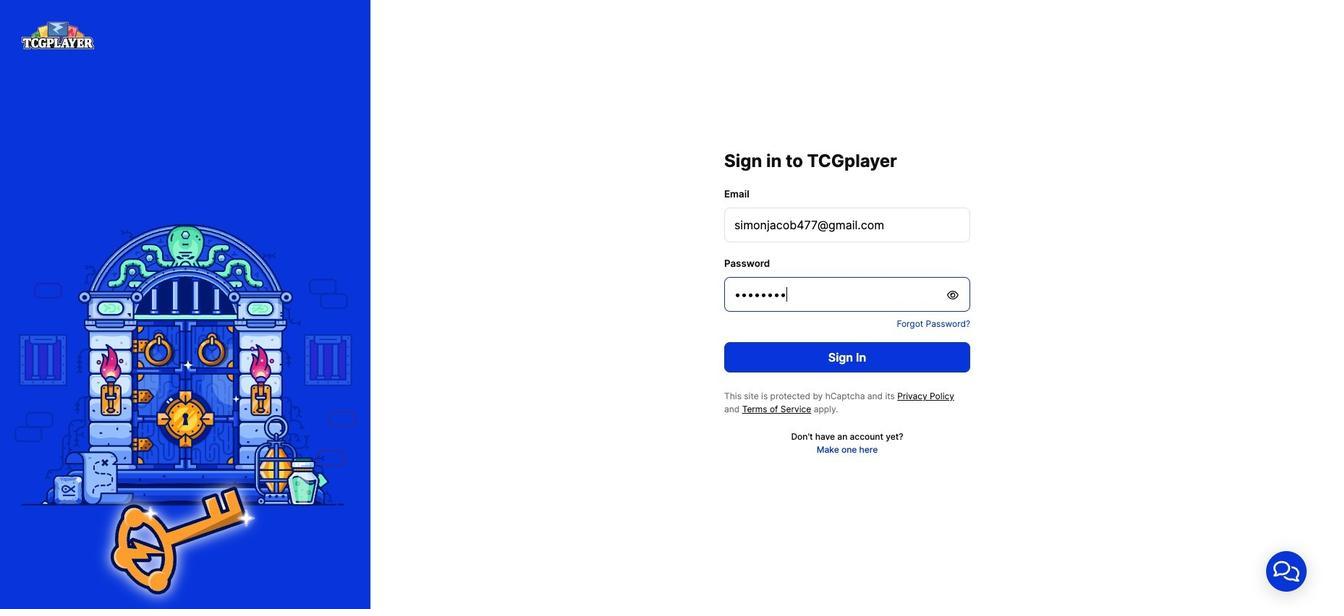 Task type: vqa. For each thing, say whether or not it's contained in the screenshot.
'Recipient's email:' "email field"
no



Task type: describe. For each thing, give the bounding box(es) containing it.
tcgplayer.com image
[[22, 22, 94, 49]]

Password password field
[[724, 277, 970, 312]]

Email email field
[[724, 208, 970, 242]]

hide your password button image
[[947, 290, 960, 300]]



Task type: locate. For each thing, give the bounding box(es) containing it.
application
[[1249, 534, 1324, 609]]



